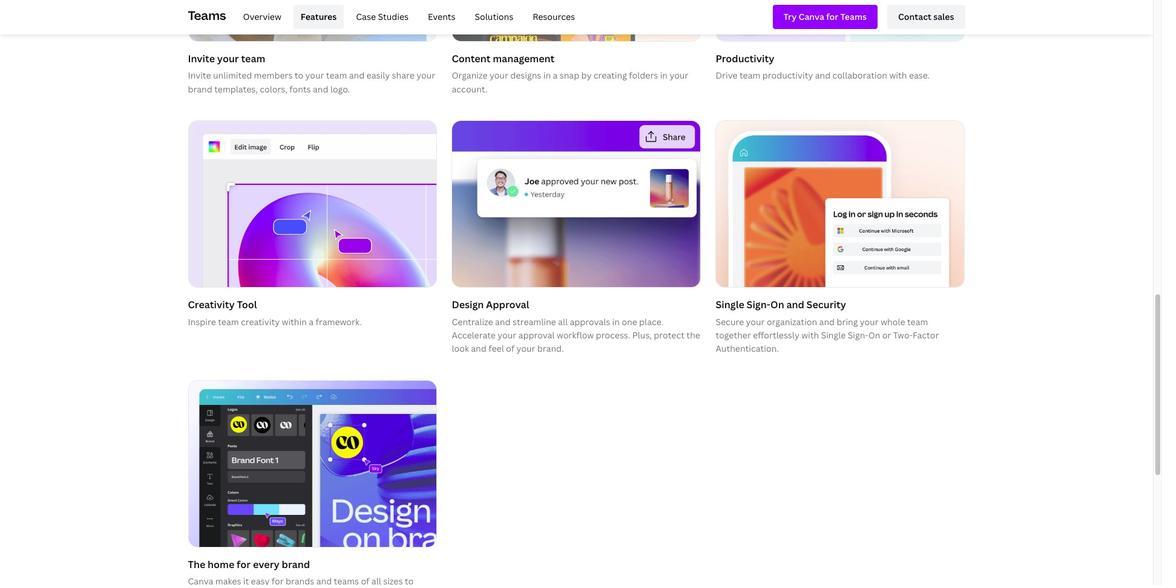 Task type: locate. For each thing, give the bounding box(es) containing it.
invite up unlimited
[[188, 52, 215, 65]]

productivity
[[763, 70, 813, 81]]

teams
[[188, 7, 226, 23]]

and
[[349, 70, 365, 81], [815, 70, 831, 81], [313, 83, 328, 95], [787, 298, 804, 312], [495, 316, 511, 328], [819, 316, 835, 328], [471, 343, 487, 355]]

accelerate
[[452, 330, 496, 341]]

brand right every
[[282, 559, 310, 572]]

creativity
[[241, 316, 280, 328]]

creating
[[594, 70, 627, 81]]

invite for invite your team
[[188, 52, 215, 65]]

bring
[[837, 316, 858, 328]]

0 vertical spatial invite
[[188, 52, 215, 65]]

0 horizontal spatial with
[[801, 330, 819, 341]]

and down the security
[[819, 316, 835, 328]]

process.
[[596, 330, 630, 341]]

menu bar
[[231, 5, 582, 29]]

single
[[716, 298, 744, 312], [821, 330, 846, 341]]

in right designs at top
[[543, 70, 551, 81]]

brand left templates,
[[188, 83, 212, 95]]

solutions
[[475, 11, 513, 22]]

approvals
[[570, 316, 610, 328]]

a right within
[[309, 316, 314, 328]]

organization
[[767, 316, 817, 328]]

team up logo.
[[326, 70, 347, 81]]

0 vertical spatial with
[[889, 70, 907, 81]]

single inside secure your organization and bring your whole team together effortlessly with single sign-on or two-factor authentication.
[[821, 330, 846, 341]]

of
[[506, 343, 515, 355]]

0 vertical spatial single
[[716, 298, 744, 312]]

your right to
[[305, 70, 324, 81]]

centralize
[[452, 316, 493, 328]]

a for management
[[553, 70, 558, 81]]

invite inside invite unlimited members to your team and easily share your brand templates, colors, fonts and logo.
[[188, 70, 211, 81]]

unlimited
[[213, 70, 252, 81]]

invite unlimited members to your team and easily share your brand templates, colors, fonts and logo.
[[188, 70, 435, 95]]

0 vertical spatial on
[[771, 298, 784, 312]]

together
[[716, 330, 751, 341]]

and right productivity
[[815, 70, 831, 81]]

in right folders
[[660, 70, 668, 81]]

0 horizontal spatial sign-
[[747, 298, 771, 312]]

a left snap
[[553, 70, 558, 81]]

secure
[[716, 316, 744, 328]]

your right bring
[[860, 316, 879, 328]]

fonts
[[289, 83, 311, 95]]

the home for every brand
[[188, 559, 310, 572]]

look
[[452, 343, 469, 355]]

resources
[[533, 11, 575, 22]]

tool
[[237, 298, 257, 312]]

team up factor
[[907, 316, 928, 328]]

designs
[[510, 70, 541, 81]]

0 vertical spatial brand
[[188, 83, 212, 95]]

creativity
[[188, 298, 235, 312]]

within
[[282, 316, 307, 328]]

a
[[553, 70, 558, 81], [309, 316, 314, 328]]

a inside organize your designs in a snap by creating folders in your account.
[[553, 70, 558, 81]]

features link
[[293, 5, 344, 29]]

in left one
[[612, 316, 620, 328]]

1 horizontal spatial on
[[868, 330, 880, 341]]

content management
[[452, 52, 555, 65]]

inspire
[[188, 316, 216, 328]]

single down bring
[[821, 330, 846, 341]]

0 horizontal spatial single
[[716, 298, 744, 312]]

1 vertical spatial invite
[[188, 70, 211, 81]]

1 vertical spatial single
[[821, 330, 846, 341]]

features
[[301, 11, 337, 22]]

overview link
[[236, 5, 289, 29]]

brand
[[188, 83, 212, 95], [282, 559, 310, 572]]

1 vertical spatial sign-
[[848, 330, 868, 341]]

0 horizontal spatial on
[[771, 298, 784, 312]]

studies
[[378, 11, 409, 22]]

sign- inside secure your organization and bring your whole team together effortlessly with single sign-on or two-factor authentication.
[[848, 330, 868, 341]]

on up organization at the right of page
[[771, 298, 784, 312]]

0 horizontal spatial brand
[[188, 83, 212, 95]]

1 vertical spatial a
[[309, 316, 314, 328]]

productivity
[[716, 52, 774, 65]]

invite
[[188, 52, 215, 65], [188, 70, 211, 81]]

drive
[[716, 70, 738, 81]]

collaboration
[[833, 70, 887, 81]]

easily
[[367, 70, 390, 81]]

on left or
[[868, 330, 880, 341]]

in
[[543, 70, 551, 81], [660, 70, 668, 81], [612, 316, 620, 328]]

on
[[771, 298, 784, 312], [868, 330, 880, 341]]

0 vertical spatial a
[[553, 70, 558, 81]]

the
[[188, 559, 205, 572]]

single up secure
[[716, 298, 744, 312]]

with down organization at the right of page
[[801, 330, 819, 341]]

1 invite from the top
[[188, 52, 215, 65]]

menu bar containing overview
[[231, 5, 582, 29]]

team
[[241, 52, 265, 65], [326, 70, 347, 81], [740, 70, 760, 81], [218, 316, 239, 328], [907, 316, 928, 328]]

2 invite from the top
[[188, 70, 211, 81]]

invite down the invite your team at the top of the page
[[188, 70, 211, 81]]

the home for every brand link
[[188, 381, 437, 586]]

design approval
[[452, 298, 529, 312]]

sign- up "effortlessly"
[[747, 298, 771, 312]]

1 horizontal spatial a
[[553, 70, 558, 81]]

2 horizontal spatial in
[[660, 70, 668, 81]]

share
[[392, 70, 414, 81]]

with left ease.
[[889, 70, 907, 81]]

templates,
[[214, 83, 258, 95]]

and down accelerate at the left of the page
[[471, 343, 487, 355]]

authentication.
[[716, 343, 779, 355]]

menu bar inside teams element
[[231, 5, 582, 29]]

resources link
[[526, 5, 582, 29]]

1 horizontal spatial single
[[821, 330, 846, 341]]

0 horizontal spatial a
[[309, 316, 314, 328]]

1 vertical spatial with
[[801, 330, 819, 341]]

1 vertical spatial brand
[[282, 559, 310, 572]]

team down productivity
[[740, 70, 760, 81]]

security
[[807, 298, 846, 312]]

sign- down bring
[[848, 330, 868, 341]]

1 vertical spatial on
[[868, 330, 880, 341]]

organize
[[452, 70, 488, 81]]

case studies link
[[349, 5, 416, 29]]

content
[[452, 52, 491, 65]]

1 horizontal spatial sign-
[[848, 330, 868, 341]]

1 horizontal spatial with
[[889, 70, 907, 81]]

single sign-on and security
[[716, 298, 846, 312]]

your
[[217, 52, 239, 65], [305, 70, 324, 81], [417, 70, 435, 81], [490, 70, 508, 81], [670, 70, 688, 81], [746, 316, 765, 328], [860, 316, 879, 328], [498, 330, 516, 341], [517, 343, 535, 355]]

secure your organization and bring your whole team together effortlessly with single sign-on or two-factor authentication.
[[716, 316, 939, 355]]

sign-
[[747, 298, 771, 312], [848, 330, 868, 341]]

0 vertical spatial sign-
[[747, 298, 771, 312]]

events
[[428, 11, 456, 22]]

with
[[889, 70, 907, 81], [801, 330, 819, 341]]

1 horizontal spatial in
[[612, 316, 620, 328]]

case studies
[[356, 11, 409, 22]]

your right of
[[517, 343, 535, 355]]



Task type: describe. For each thing, give the bounding box(es) containing it.
place.
[[639, 316, 664, 328]]

your right folders
[[670, 70, 688, 81]]

and up organization at the right of page
[[787, 298, 804, 312]]

a for tool
[[309, 316, 314, 328]]

one
[[622, 316, 637, 328]]

teams element
[[188, 0, 965, 34]]

workflow
[[557, 330, 594, 341]]

whole
[[881, 316, 905, 328]]

every
[[253, 559, 280, 572]]

feel
[[489, 343, 504, 355]]

brand.
[[537, 343, 564, 355]]

team down creativity tool
[[218, 316, 239, 328]]

centralize and streamline all approvals in one place. accelerate your approval workflow process. plus, protect the look and feel of your brand.
[[452, 316, 700, 355]]

0 horizontal spatial in
[[543, 70, 551, 81]]

members
[[254, 70, 293, 81]]

the
[[687, 330, 700, 341]]

all
[[558, 316, 568, 328]]

factor
[[913, 330, 939, 341]]

overview
[[243, 11, 281, 22]]

to
[[295, 70, 303, 81]]

two-
[[893, 330, 913, 341]]

team up members
[[241, 52, 265, 65]]

your up of
[[498, 330, 516, 341]]

protect
[[654, 330, 685, 341]]

on inside secure your organization and bring your whole team together effortlessly with single sign-on or two-factor authentication.
[[868, 330, 880, 341]]

snap
[[560, 70, 579, 81]]

and left easily
[[349, 70, 365, 81]]

approval
[[486, 298, 529, 312]]

for
[[237, 559, 251, 572]]

ease.
[[909, 70, 930, 81]]

1 horizontal spatial brand
[[282, 559, 310, 572]]

your down content management
[[490, 70, 508, 81]]

with inside secure your organization and bring your whole team together effortlessly with single sign-on or two-factor authentication.
[[801, 330, 819, 341]]

plus,
[[632, 330, 652, 341]]

drive team productivity and collaboration with ease.
[[716, 70, 930, 81]]

framework.
[[316, 316, 362, 328]]

and inside secure your organization and bring your whole team together effortlessly with single sign-on or two-factor authentication.
[[819, 316, 835, 328]]

solutions link
[[468, 5, 521, 29]]

case
[[356, 11, 376, 22]]

effortlessly
[[753, 330, 799, 341]]

logo.
[[330, 83, 350, 95]]

brand inside invite unlimited members to your team and easily share your brand templates, colors, fonts and logo.
[[188, 83, 212, 95]]

streamline
[[513, 316, 556, 328]]

colors,
[[260, 83, 287, 95]]

invite for invite unlimited members to your team and easily share your brand templates, colors, fonts and logo.
[[188, 70, 211, 81]]

or
[[882, 330, 891, 341]]

your up "effortlessly"
[[746, 316, 765, 328]]

management
[[493, 52, 555, 65]]

contact sales image
[[898, 10, 954, 24]]

invite your team
[[188, 52, 265, 65]]

your up unlimited
[[217, 52, 239, 65]]

account.
[[452, 83, 488, 95]]

approval
[[518, 330, 555, 341]]

team inside invite unlimited members to your team and easily share your brand templates, colors, fonts and logo.
[[326, 70, 347, 81]]

your right share in the left top of the page
[[417, 70, 435, 81]]

and down approval
[[495, 316, 511, 328]]

home
[[208, 559, 234, 572]]

design
[[452, 298, 484, 312]]

organize your designs in a snap by creating folders in your account.
[[452, 70, 688, 95]]

by
[[581, 70, 592, 81]]

events link
[[421, 5, 463, 29]]

and left logo.
[[313, 83, 328, 95]]

inspire team creativity within a framework.
[[188, 316, 362, 328]]

in inside the centralize and streamline all approvals in one place. accelerate your approval workflow process. plus, protect the look and feel of your brand.
[[612, 316, 620, 328]]

creativity tool
[[188, 298, 257, 312]]

team inside secure your organization and bring your whole team together effortlessly with single sign-on or two-factor authentication.
[[907, 316, 928, 328]]

folders
[[629, 70, 658, 81]]



Task type: vqa. For each thing, say whether or not it's contained in the screenshot.
EASILY
yes



